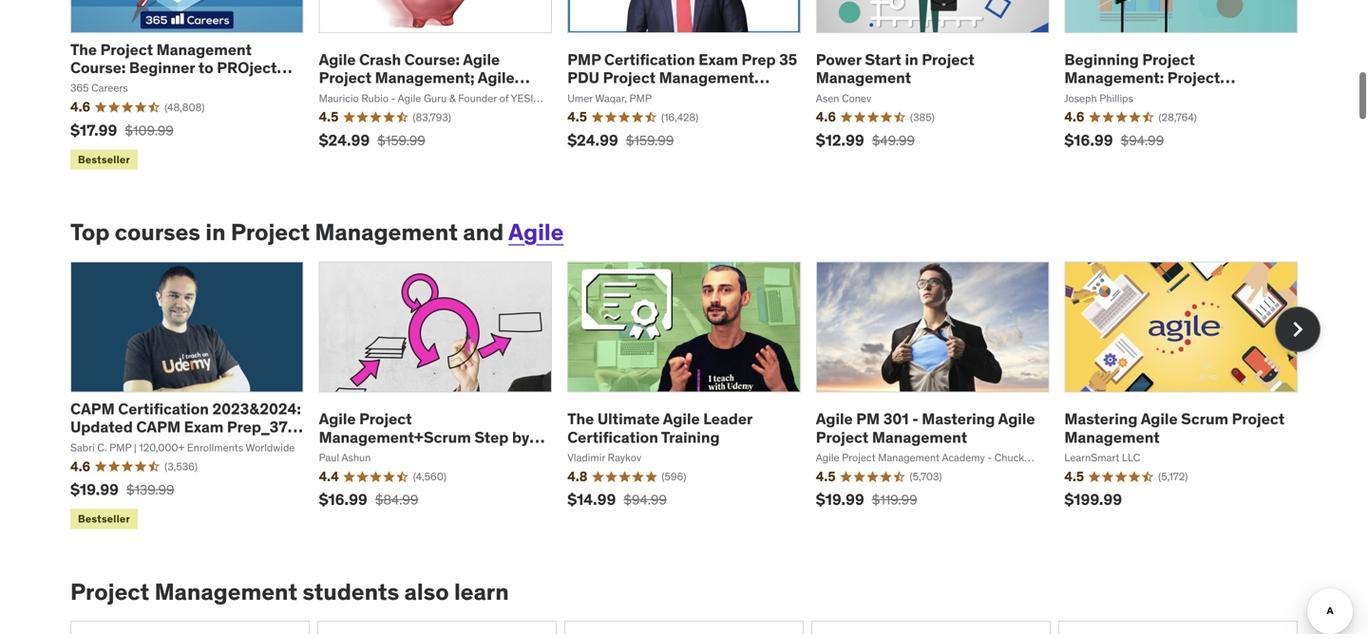 Task type: locate. For each thing, give the bounding box(es) containing it.
the inside the project management course: beginner to project manager
[[70, 40, 97, 59]]

capm right updated
[[136, 418, 181, 437]]

management
[[157, 40, 252, 59], [659, 68, 755, 88], [816, 68, 912, 88], [1065, 86, 1160, 106], [315, 218, 458, 247], [872, 428, 968, 448], [1065, 428, 1160, 448], [155, 578, 298, 607]]

1 vertical spatial certification
[[118, 400, 209, 419]]

1 vertical spatial the
[[568, 410, 594, 429]]

pmp certification exam prep 35 pdu project management course link
[[568, 50, 798, 106]]

1 vertical spatial in
[[206, 218, 226, 247]]

project inside mastering agile scrum project management
[[1233, 410, 1285, 429]]

start
[[865, 50, 902, 69]]

top courses in project management and agile
[[70, 218, 564, 247]]

the up manager
[[70, 40, 97, 59]]

course: right the crash
[[405, 50, 460, 69]]

crash
[[359, 50, 401, 69]]

0 horizontal spatial the
[[70, 40, 97, 59]]

the project management course: beginner to project manager link
[[70, 40, 292, 96]]

carousel element
[[70, 262, 1321, 534]]

in right 'courses' on the left of page
[[206, 218, 226, 247]]

management+scrum
[[319, 428, 471, 448]]

mastering
[[922, 410, 996, 429], [1065, 410, 1138, 429]]

manager
[[70, 76, 134, 96]]

1 mastering from the left
[[922, 410, 996, 429]]

1 horizontal spatial in
[[905, 50, 919, 69]]

step
[[475, 428, 509, 448], [319, 446, 353, 466]]

certification left 2023&2024:
[[118, 400, 209, 419]]

agile project management+scrum step by step with examples
[[319, 410, 530, 466]]

agile
[[319, 50, 356, 69], [463, 50, 500, 69], [478, 68, 515, 88], [509, 218, 564, 247], [319, 410, 356, 429], [663, 410, 700, 429], [816, 410, 853, 429], [999, 410, 1036, 429], [1141, 410, 1178, 429]]

project inside the agile project management+scrum step by step with examples
[[359, 410, 412, 429]]

0 vertical spatial the
[[70, 40, 97, 59]]

1 horizontal spatial exam
[[699, 50, 739, 69]]

2 vertical spatial certification
[[568, 428, 659, 448]]

1 horizontal spatial the
[[568, 410, 594, 429]]

in for courses
[[206, 218, 226, 247]]

the
[[70, 40, 97, 59], [568, 410, 594, 429]]

certification inside capm certification 2023&2024: updated capm exam prep_37 pdus
[[118, 400, 209, 419]]

certification left training
[[568, 428, 659, 448]]

in for start
[[905, 50, 919, 69]]

in right start
[[905, 50, 919, 69]]

power
[[816, 50, 862, 69]]

0 horizontal spatial course:
[[70, 58, 126, 77]]

0 horizontal spatial mastering
[[922, 410, 996, 429]]

0 horizontal spatial in
[[206, 218, 226, 247]]

the left ultimate
[[568, 410, 594, 429]]

1 horizontal spatial course:
[[405, 50, 460, 69]]

2 mastering from the left
[[1065, 410, 1138, 429]]

certification for exam
[[118, 400, 209, 419]]

capm certification 2023&2024: updated capm exam prep_37 pdus
[[70, 400, 301, 456]]

0 horizontal spatial exam
[[184, 418, 224, 437]]

mastering inside mastering agile scrum project management
[[1065, 410, 1138, 429]]

1 horizontal spatial mastering
[[1065, 410, 1138, 429]]

pmp
[[568, 50, 601, 69]]

0 vertical spatial exam
[[699, 50, 739, 69]]

management inside "power start in project management"
[[816, 68, 912, 88]]

next image
[[1283, 314, 1314, 345]]

power start in project management
[[816, 50, 975, 88]]

mastering inside agile pm 301 - mastering agile project management
[[922, 410, 996, 429]]

exam left prep_37
[[184, 418, 224, 437]]

agile inside the agile project management+scrum step by step with examples
[[319, 410, 356, 429]]

0 vertical spatial in
[[905, 50, 919, 69]]

examples
[[392, 446, 462, 466]]

prep
[[742, 50, 776, 69]]

project management students also learn
[[70, 578, 509, 607]]

capm up pdus
[[70, 400, 115, 419]]

exam left prep
[[699, 50, 739, 69]]

certification right pmp
[[605, 50, 695, 69]]

course: left beginner
[[70, 58, 126, 77]]

the for the ultimate agile leader certification training
[[568, 410, 594, 429]]

project
[[217, 58, 277, 77]]

in inside "power start in project management"
[[905, 50, 919, 69]]

agile link
[[509, 218, 564, 247]]

step left by at the left bottom of page
[[475, 428, 509, 448]]

learn
[[454, 578, 509, 607]]

agile crash course: agile project management; agile delivery
[[319, 50, 515, 106]]

course:
[[405, 50, 460, 69], [70, 58, 126, 77]]

beginning
[[1065, 50, 1140, 69]]

agile inside the ultimate agile leader certification training
[[663, 410, 700, 429]]

agile pm 301 - mastering agile project management
[[816, 410, 1036, 448]]

the inside the ultimate agile leader certification training
[[568, 410, 594, 429]]

delivery
[[319, 86, 378, 106]]

exam
[[699, 50, 739, 69], [184, 418, 224, 437]]

pmp certification exam prep 35 pdu project management course
[[568, 50, 798, 106]]

management inside agile pm 301 - mastering agile project management
[[872, 428, 968, 448]]

project
[[100, 40, 153, 59], [922, 50, 975, 69], [1143, 50, 1196, 69], [319, 68, 372, 88], [603, 68, 656, 88], [1168, 68, 1221, 88], [231, 218, 310, 247], [359, 410, 412, 429], [1233, 410, 1285, 429], [816, 428, 869, 448], [70, 578, 149, 607]]

management inside pmp certification exam prep 35 pdu project management course
[[659, 68, 755, 88]]

certification inside pmp certification exam prep 35 pdu project management course
[[605, 50, 695, 69]]

capm certification 2023&2024: updated capm exam prep_37 pdus link
[[70, 400, 303, 456]]

certification
[[605, 50, 695, 69], [118, 400, 209, 419], [568, 428, 659, 448]]

1 vertical spatial exam
[[184, 418, 224, 437]]

management;
[[375, 68, 475, 88]]

pm
[[857, 410, 880, 429]]

35
[[780, 50, 798, 69]]

in
[[905, 50, 919, 69], [206, 218, 226, 247]]

step left with
[[319, 446, 353, 466]]

capm
[[70, 400, 115, 419], [136, 418, 181, 437]]

0 vertical spatial certification
[[605, 50, 695, 69]]



Task type: vqa. For each thing, say whether or not it's contained in the screenshot.
$119.99 associated with fifth COUPON ICON from the top
no



Task type: describe. For each thing, give the bounding box(es) containing it.
project inside the project management course: beginner to project manager
[[100, 40, 153, 59]]

management:
[[1065, 68, 1165, 88]]

ultimate
[[598, 410, 660, 429]]

by
[[512, 428, 530, 448]]

the project management course: beginner to project manager
[[70, 40, 277, 96]]

the ultimate agile leader certification training
[[568, 410, 753, 448]]

course
[[568, 86, 619, 106]]

certification inside the ultimate agile leader certification training
[[568, 428, 659, 448]]

301
[[884, 410, 909, 429]]

leader
[[704, 410, 753, 429]]

project inside agile pm 301 - mastering agile project management
[[816, 428, 869, 448]]

agile project management+scrum step by step with examples link
[[319, 410, 545, 466]]

0 horizontal spatial capm
[[70, 400, 115, 419]]

pdu
[[568, 68, 600, 88]]

prep_37
[[227, 418, 288, 437]]

with
[[357, 446, 389, 466]]

also
[[404, 578, 449, 607]]

beginning project management: project management level one link
[[1065, 50, 1236, 106]]

0 horizontal spatial step
[[319, 446, 353, 466]]

project inside agile crash course: agile project management; agile delivery
[[319, 68, 372, 88]]

one
[[1205, 86, 1234, 106]]

training
[[661, 428, 720, 448]]

agile crash course: agile project management; agile delivery link
[[319, 50, 530, 106]]

updated
[[70, 418, 133, 437]]

project inside "power start in project management"
[[922, 50, 975, 69]]

project inside pmp certification exam prep 35 pdu project management course
[[603, 68, 656, 88]]

-
[[913, 410, 919, 429]]

students
[[303, 578, 399, 607]]

mastering agile scrum project management
[[1065, 410, 1285, 448]]

mastering agile scrum project management link
[[1065, 410, 1285, 448]]

2023&2024:
[[212, 400, 301, 419]]

management inside mastering agile scrum project management
[[1065, 428, 1160, 448]]

pdus
[[70, 436, 110, 456]]

1 horizontal spatial capm
[[136, 418, 181, 437]]

scrum
[[1182, 410, 1229, 429]]

the for the project management course: beginner to project manager
[[70, 40, 97, 59]]

exam inside pmp certification exam prep 35 pdu project management course
[[699, 50, 739, 69]]

to
[[198, 58, 214, 77]]

1 horizontal spatial step
[[475, 428, 509, 448]]

agile inside mastering agile scrum project management
[[1141, 410, 1178, 429]]

level
[[1164, 86, 1201, 106]]

management inside "beginning project management: project management level one"
[[1065, 86, 1160, 106]]

top
[[70, 218, 110, 247]]

management inside the project management course: beginner to project manager
[[157, 40, 252, 59]]

exam inside capm certification 2023&2024: updated capm exam prep_37 pdus
[[184, 418, 224, 437]]

beginning project management: project management level one
[[1065, 50, 1234, 106]]

beginner
[[129, 58, 195, 77]]

course: inside the project management course: beginner to project manager
[[70, 58, 126, 77]]

courses
[[115, 218, 200, 247]]

agile pm 301 - mastering agile project management link
[[816, 410, 1036, 448]]

course: inside agile crash course: agile project management; agile delivery
[[405, 50, 460, 69]]

the ultimate agile leader certification training link
[[568, 410, 753, 448]]

and
[[463, 218, 504, 247]]

power start in project management link
[[816, 50, 975, 88]]

certification for pdu
[[605, 50, 695, 69]]



